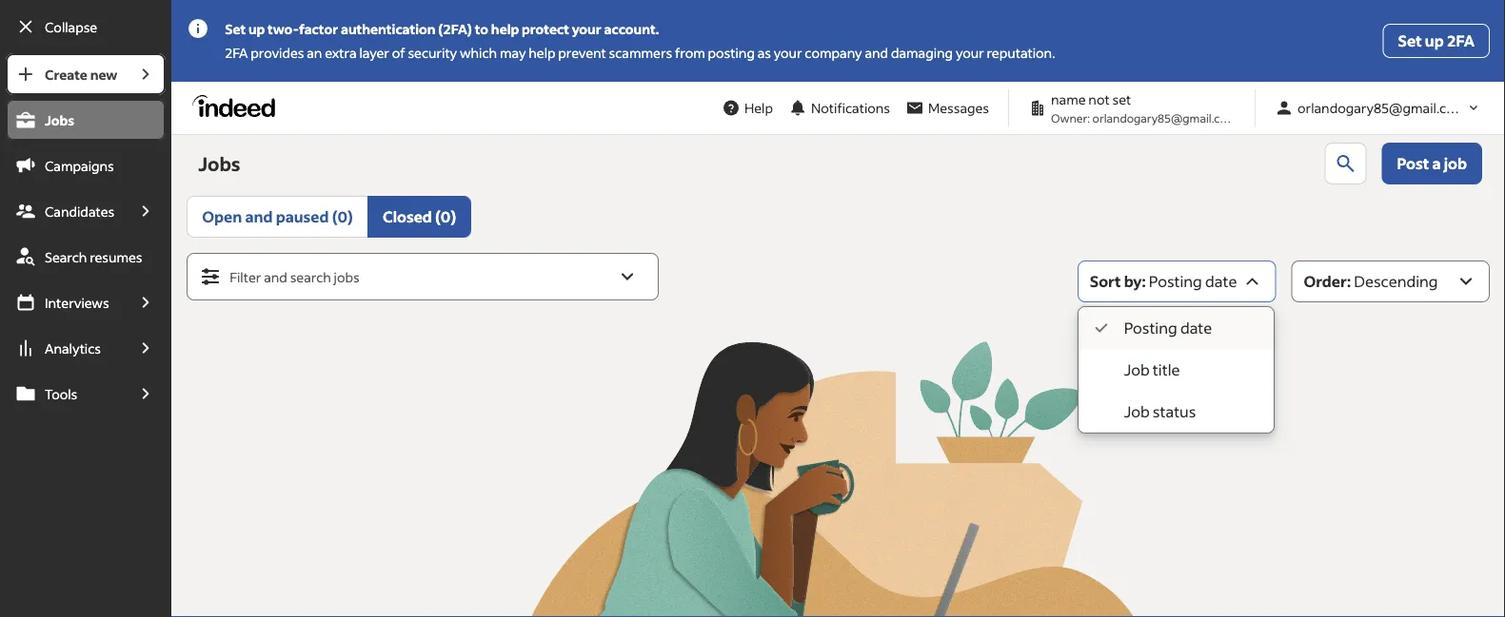 Task type: describe. For each thing, give the bounding box(es) containing it.
which
[[460, 44, 497, 61]]

damaging
[[891, 44, 953, 61]]

candidates
[[45, 203, 114, 220]]

name not set owner: orlandogary85@gmail.com
[[1051, 91, 1237, 125]]

search candidates image
[[1334, 152, 1357, 175]]

set up 2fa link
[[1383, 24, 1490, 58]]

help button
[[714, 90, 781, 126]]

interviews
[[45, 294, 109, 311]]

menu bar containing create new
[[0, 53, 172, 618]]

sort
[[1090, 272, 1121, 291]]

set for set up 2fa
[[1398, 31, 1422, 50]]

2 horizontal spatial your
[[956, 44, 984, 61]]

set up 2fa
[[1398, 31, 1475, 50]]

not
[[1088, 91, 1110, 108]]

expand advanced search image
[[616, 266, 639, 288]]

posting inside posting date 'option'
[[1124, 318, 1177, 338]]

paused
[[276, 207, 329, 227]]

two-
[[268, 20, 299, 38]]

create new
[[45, 66, 117, 83]]

set up two-factor authentication (2fa) to help protect your account. 2fa provides an extra layer of security which may help prevent scammers from posting as your company and damaging your reputation.
[[225, 20, 1055, 61]]

of
[[392, 44, 405, 61]]

jobs
[[334, 269, 359, 286]]

sort by: list box
[[1078, 307, 1273, 433]]

create new link
[[6, 53, 126, 95]]

notifications button
[[781, 87, 898, 129]]

orlandogary85@gmail.com button
[[1267, 90, 1490, 126]]

collapse
[[45, 18, 97, 35]]

security
[[408, 44, 457, 61]]

resumes
[[90, 248, 142, 266]]

reputation.
[[987, 44, 1055, 61]]

may
[[500, 44, 526, 61]]

campaigns
[[45, 157, 114, 174]]

authentication
[[341, 20, 436, 38]]

job title option
[[1078, 349, 1273, 391]]

job status
[[1124, 402, 1196, 422]]

analytics
[[45, 340, 101, 357]]

1 horizontal spatial jobs
[[198, 151, 240, 176]]

scammers
[[609, 44, 672, 61]]

2 (0) from the left
[[435, 207, 456, 227]]

0 vertical spatial posting
[[1149, 272, 1202, 291]]

and for open and paused (0)
[[245, 207, 273, 227]]

closed
[[383, 207, 432, 227]]

0 horizontal spatial your
[[572, 20, 601, 38]]

posting date
[[1124, 318, 1212, 338]]

0 vertical spatial date
[[1205, 272, 1237, 291]]

owner:
[[1051, 110, 1090, 125]]

posting date option
[[1078, 307, 1273, 349]]

order: descending
[[1304, 272, 1438, 291]]

company
[[805, 44, 862, 61]]

job for job status
[[1124, 402, 1150, 422]]

search resumes link
[[6, 236, 166, 278]]

filter
[[230, 269, 261, 286]]

new
[[90, 66, 117, 83]]

interviews link
[[6, 282, 126, 324]]

jobs inside jobs 'link'
[[45, 111, 74, 129]]

and for filter and search jobs
[[264, 269, 287, 286]]

set for set up two-factor authentication (2fa) to help protect your account. 2fa provides an extra layer of security which may help prevent scammers from posting as your company and damaging your reputation.
[[225, 20, 246, 38]]

0 horizontal spatial help
[[491, 20, 519, 38]]

filter and search jobs
[[230, 269, 359, 286]]

job title
[[1124, 360, 1180, 380]]

post a job link
[[1382, 143, 1482, 185]]

search
[[45, 248, 87, 266]]

status
[[1153, 402, 1196, 422]]

candidates link
[[6, 190, 126, 232]]

search resumes
[[45, 248, 142, 266]]

open and paused (0)
[[202, 207, 353, 227]]

post a job
[[1397, 154, 1467, 173]]

notifications
[[811, 99, 890, 117]]

a
[[1432, 154, 1441, 173]]



Task type: locate. For each thing, give the bounding box(es) containing it.
descending
[[1354, 272, 1438, 291]]

job left title at bottom right
[[1124, 360, 1150, 380]]

2fa
[[1447, 31, 1475, 50], [225, 44, 248, 61]]

order:
[[1304, 272, 1351, 291]]

posting up job title
[[1124, 318, 1177, 338]]

title
[[1153, 360, 1180, 380]]

2 job from the top
[[1124, 402, 1150, 422]]

and right company
[[865, 44, 888, 61]]

1 horizontal spatial your
[[774, 44, 802, 61]]

as
[[757, 44, 771, 61]]

0 horizontal spatial jobs
[[45, 111, 74, 129]]

0 horizontal spatial (0)
[[332, 207, 353, 227]]

job
[[1124, 360, 1150, 380], [1124, 402, 1150, 422]]

layer
[[359, 44, 389, 61]]

sort by: posting date
[[1090, 272, 1237, 291]]

name not set owner: orlandogary85@gmail.com element
[[1021, 89, 1243, 127]]

1 vertical spatial help
[[529, 44, 555, 61]]

name
[[1051, 91, 1086, 108]]

orlandogary85@gmail.com up post at the top
[[1298, 99, 1466, 117]]

1 horizontal spatial (0)
[[435, 207, 456, 227]]

set up orlandogary85@gmail.com popup button
[[1398, 31, 1422, 50]]

1 horizontal spatial set
[[1398, 31, 1422, 50]]

date
[[1205, 272, 1237, 291], [1180, 318, 1212, 338]]

search
[[290, 269, 331, 286]]

0 horizontal spatial up
[[248, 20, 265, 38]]

closed (0)
[[383, 207, 456, 227]]

set left two-
[[225, 20, 246, 38]]

collapse button
[[6, 6, 166, 48]]

an
[[307, 44, 322, 61]]

tools link
[[6, 373, 126, 415]]

up inside the 'set up two-factor authentication (2fa) to help protect your account. 2fa provides an extra layer of security which may help prevent scammers from posting as your company and damaging your reputation.'
[[248, 20, 265, 38]]

your right as
[[774, 44, 802, 61]]

(0) right closed
[[435, 207, 456, 227]]

by:
[[1124, 272, 1146, 291]]

(0)
[[332, 207, 353, 227], [435, 207, 456, 227]]

1 horizontal spatial 2fa
[[1447, 31, 1475, 50]]

jobs link
[[6, 99, 166, 141]]

1 job from the top
[[1124, 360, 1150, 380]]

posting
[[708, 44, 755, 61]]

filter and search jobs element
[[188, 254, 658, 300]]

0 vertical spatial help
[[491, 20, 519, 38]]

2 vertical spatial and
[[264, 269, 287, 286]]

0 vertical spatial jobs
[[45, 111, 74, 129]]

your
[[572, 20, 601, 38], [774, 44, 802, 61], [956, 44, 984, 61]]

date inside 'option'
[[1180, 318, 1212, 338]]

1 horizontal spatial up
[[1425, 31, 1444, 50]]

menu bar
[[0, 53, 172, 618]]

job for job title
[[1124, 360, 1150, 380]]

protect
[[522, 20, 569, 38]]

posting
[[1149, 272, 1202, 291], [1124, 318, 1177, 338]]

job inside option
[[1124, 360, 1150, 380]]

up
[[248, 20, 265, 38], [1425, 31, 1444, 50]]

and right filter in the left top of the page
[[264, 269, 287, 286]]

help down the protect
[[529, 44, 555, 61]]

account.
[[604, 20, 659, 38]]

1 horizontal spatial help
[[529, 44, 555, 61]]

0 vertical spatial job
[[1124, 360, 1150, 380]]

analytics link
[[6, 327, 126, 369]]

orlandogary85@gmail.com inside "name not set owner: orlandogary85@gmail.com"
[[1092, 110, 1237, 125]]

jobs up "open"
[[198, 151, 240, 176]]

set
[[1112, 91, 1131, 108]]

up for two-
[[248, 20, 265, 38]]

and
[[865, 44, 888, 61], [245, 207, 273, 227], [264, 269, 287, 286]]

job left status
[[1124, 402, 1150, 422]]

0 horizontal spatial 2fa
[[225, 44, 248, 61]]

help
[[491, 20, 519, 38], [529, 44, 555, 61]]

help
[[744, 99, 773, 117]]

orlandogary85@gmail.com inside popup button
[[1298, 99, 1466, 117]]

extra
[[325, 44, 357, 61]]

0 horizontal spatial set
[[225, 20, 246, 38]]

to
[[475, 20, 488, 38]]

set inside the 'set up two-factor authentication (2fa) to help protect your account. 2fa provides an extra layer of security which may help prevent scammers from posting as your company and damaging your reputation.'
[[225, 20, 246, 38]]

0 horizontal spatial orlandogary85@gmail.com
[[1092, 110, 1237, 125]]

from
[[675, 44, 705, 61]]

create
[[45, 66, 87, 83]]

2fa inside the 'set up two-factor authentication (2fa) to help protect your account. 2fa provides an extra layer of security which may help prevent scammers from posting as your company and damaging your reputation.'
[[225, 44, 248, 61]]

up up orlandogary85@gmail.com popup button
[[1425, 31, 1444, 50]]

indeed home image
[[192, 95, 284, 118]]

up left two-
[[248, 20, 265, 38]]

1 horizontal spatial orlandogary85@gmail.com
[[1298, 99, 1466, 117]]

post
[[1397, 154, 1429, 173]]

tools
[[45, 386, 77, 403]]

0 vertical spatial and
[[865, 44, 888, 61]]

jobs
[[45, 111, 74, 129], [198, 151, 240, 176]]

messages link
[[898, 90, 997, 126]]

(0) right paused
[[332, 207, 353, 227]]

orlandogary85@gmail.com
[[1298, 99, 1466, 117], [1092, 110, 1237, 125]]

your up prevent
[[572, 20, 601, 38]]

1 vertical spatial job
[[1124, 402, 1150, 422]]

messages
[[928, 99, 989, 117]]

up for 2fa
[[1425, 31, 1444, 50]]

date up posting date 'option' at the right of the page
[[1205, 272, 1237, 291]]

date up job title option at the right
[[1180, 318, 1212, 338]]

campaigns link
[[6, 145, 166, 187]]

1 (0) from the left
[[332, 207, 353, 227]]

1 vertical spatial posting
[[1124, 318, 1177, 338]]

(2fa)
[[438, 20, 472, 38]]

jobs down create new link
[[45, 111, 74, 129]]

open
[[202, 207, 242, 227]]

set
[[225, 20, 246, 38], [1398, 31, 1422, 50]]

provides
[[251, 44, 304, 61]]

factor
[[299, 20, 338, 38]]

job
[[1444, 154, 1467, 173]]

and inside the 'set up two-factor authentication (2fa) to help protect your account. 2fa provides an extra layer of security which may help prevent scammers from posting as your company and damaging your reputation.'
[[865, 44, 888, 61]]

help right to
[[491, 20, 519, 38]]

prevent
[[558, 44, 606, 61]]

and right "open"
[[245, 207, 273, 227]]

your right damaging
[[956, 44, 984, 61]]

1 vertical spatial date
[[1180, 318, 1212, 338]]

1 vertical spatial and
[[245, 207, 273, 227]]

1 vertical spatial jobs
[[198, 151, 240, 176]]

posting right by:
[[1149, 272, 1202, 291]]

orlandogary85@gmail.com down set
[[1092, 110, 1237, 125]]



Task type: vqa. For each thing, say whether or not it's contained in the screenshot.
Set Up 2Fa
yes



